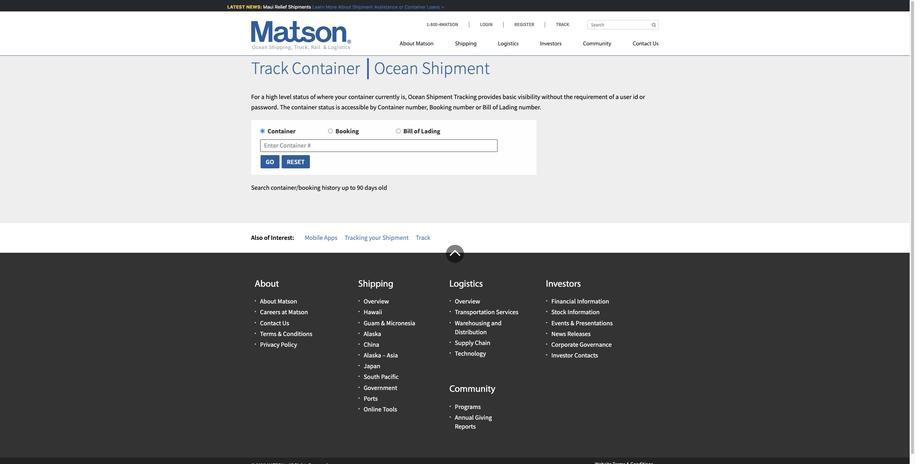 Task type: describe. For each thing, give the bounding box(es) containing it.
1-800-4matson
[[427, 21, 458, 28]]

guam & micronesia link
[[364, 319, 415, 327]]

your inside for a high level status of where your container currently is, ocean shipment tracking provides basic visibility without the requirement of a user id or password. the container status is accessible by container number, booking number or bill of lading number.
[[335, 93, 347, 101]]

terms
[[260, 330, 277, 338]]

supply chain link
[[455, 339, 490, 347]]

of left the user
[[609, 93, 614, 101]]

ports link
[[364, 394, 378, 402]]

services
[[496, 308, 518, 316]]

container left loans
[[403, 4, 424, 10]]

financial information stock information events & presentations news releases corporate governance investor contacts
[[551, 297, 613, 359]]

china
[[364, 340, 379, 349]]

about matson careers at matson contact us terms & conditions privacy policy
[[260, 297, 312, 349]]

overview for transportation
[[455, 297, 480, 305]]

booking inside for a high level status of where your container currently is, ocean shipment tracking provides basic visibility without the requirement of a user id or password. the container status is accessible by container number, booking number or bill of lading number.
[[429, 103, 452, 111]]

of left where
[[310, 93, 316, 101]]

overview link for logistics
[[455, 297, 480, 305]]

terms & conditions link
[[260, 330, 312, 338]]

online tools link
[[364, 405, 397, 413]]

│ocean
[[364, 57, 418, 79]]

requirement
[[574, 93, 608, 101]]

financial information link
[[551, 297, 609, 305]]

about for about
[[255, 279, 279, 289]]

online
[[364, 405, 381, 413]]

of right the also
[[264, 233, 270, 242]]

0 vertical spatial container
[[348, 93, 374, 101]]

history
[[322, 183, 340, 192]]

releases
[[567, 330, 591, 338]]

for
[[251, 93, 260, 101]]

investor contacts link
[[551, 351, 598, 359]]

privacy policy link
[[260, 340, 297, 349]]

2 alaska from the top
[[364, 351, 381, 359]]

container right container option
[[268, 127, 296, 135]]

password.
[[251, 103, 279, 111]]

0 horizontal spatial tracking
[[345, 233, 368, 242]]

90
[[357, 183, 363, 192]]

Booking radio
[[328, 129, 333, 133]]

basic
[[503, 93, 517, 101]]

also
[[251, 233, 263, 242]]

warehousing
[[455, 319, 490, 327]]

& inside overview hawaii guam & micronesia alaska china alaska – asia japan south pacific government ports online tools
[[381, 319, 385, 327]]

1 horizontal spatial track link
[[545, 21, 569, 28]]

south
[[364, 373, 380, 381]]

us inside top menu navigation
[[653, 41, 659, 47]]

0 horizontal spatial status
[[293, 93, 309, 101]]

1 vertical spatial information
[[568, 308, 600, 316]]

latest news: maui relief shipments learn more about shipment assistance or container loans >
[[226, 4, 443, 10]]

contact us
[[633, 41, 659, 47]]

interest:
[[271, 233, 294, 242]]

1 vertical spatial booking
[[336, 127, 359, 135]]

investors inside top menu navigation
[[540, 41, 562, 47]]

logistics inside top menu navigation
[[498, 41, 519, 47]]

events & presentations link
[[551, 319, 613, 327]]

where
[[317, 93, 334, 101]]

Search search field
[[587, 20, 659, 29]]

2 vertical spatial track
[[416, 233, 430, 242]]

learn more about shipment assistance or container loans > link
[[311, 4, 443, 10]]

the
[[564, 93, 573, 101]]

loans
[[426, 4, 439, 10]]

overview link for shipping
[[364, 297, 389, 305]]

at
[[282, 308, 287, 316]]

id
[[633, 93, 638, 101]]

china link
[[364, 340, 379, 349]]

about for about matson
[[400, 41, 415, 47]]

tools
[[383, 405, 397, 413]]

matson for about matson careers at matson contact us terms & conditions privacy policy
[[278, 297, 297, 305]]

matson for about matson
[[416, 41, 434, 47]]

ports
[[364, 394, 378, 402]]

register
[[515, 21, 534, 28]]

footer containing about
[[0, 245, 910, 464]]

privacy
[[260, 340, 280, 349]]

level
[[279, 93, 292, 101]]

technology
[[455, 349, 486, 358]]

conditions
[[283, 330, 312, 338]]

chain
[[475, 339, 490, 347]]

provides
[[478, 93, 501, 101]]

high
[[266, 93, 278, 101]]

investors inside footer
[[546, 279, 581, 289]]

login link
[[469, 21, 503, 28]]

also of interest:
[[251, 233, 294, 242]]

visibility
[[518, 93, 540, 101]]

1 vertical spatial community
[[450, 385, 495, 394]]

container up where
[[292, 57, 360, 79]]

asia
[[387, 351, 398, 359]]

supply
[[455, 339, 474, 347]]

Container radio
[[260, 129, 265, 133]]

technology link
[[455, 349, 486, 358]]

currently
[[375, 93, 400, 101]]

number,
[[406, 103, 428, 111]]

hawaii
[[364, 308, 382, 316]]

login
[[480, 21, 493, 28]]

governance
[[580, 340, 612, 349]]

accessible
[[341, 103, 369, 111]]

events
[[551, 319, 569, 327]]

stock
[[551, 308, 566, 316]]

overview transportation services warehousing and distribution supply chain technology
[[455, 297, 518, 358]]

financial
[[551, 297, 576, 305]]

shipping inside "link"
[[455, 41, 477, 47]]

contact inside about matson careers at matson contact us terms & conditions privacy policy
[[260, 319, 281, 327]]

japan
[[364, 362, 380, 370]]

mobile apps
[[305, 233, 338, 242]]

1 a from the left
[[261, 93, 264, 101]]

shipment inside for a high level status of where your container currently is, ocean shipment tracking provides basic visibility without the requirement of a user id or password. the container status is accessible by container number, booking number or bill of lading number.
[[426, 93, 453, 101]]

government
[[364, 383, 397, 392]]



Task type: vqa. For each thing, say whether or not it's contained in the screenshot.
under
no



Task type: locate. For each thing, give the bounding box(es) containing it.
blue matson logo with ocean, shipping, truck, rail and logistics written beneath it. image
[[251, 21, 351, 50]]

1 alaska from the top
[[364, 330, 381, 338]]

1 horizontal spatial track
[[416, 233, 430, 242]]

0 horizontal spatial bill
[[403, 127, 413, 135]]

0 horizontal spatial contact us link
[[260, 319, 289, 327]]

latest
[[226, 4, 244, 10]]

0 horizontal spatial container
[[291, 103, 317, 111]]

about matson
[[400, 41, 434, 47]]

2 vertical spatial matson
[[288, 308, 308, 316]]

1 horizontal spatial &
[[381, 319, 385, 327]]

careers at matson link
[[260, 308, 308, 316]]

0 vertical spatial bill
[[483, 103, 491, 111]]

booking right booking option
[[336, 127, 359, 135]]

1 vertical spatial your
[[369, 233, 381, 242]]

or right 'id'
[[640, 93, 645, 101]]

container right the
[[291, 103, 317, 111]]

1 vertical spatial status
[[318, 103, 334, 111]]

0 vertical spatial alaska
[[364, 330, 381, 338]]

reports
[[455, 422, 476, 431]]

information up stock information link
[[577, 297, 609, 305]]

0 horizontal spatial or
[[398, 4, 402, 10]]

1 vertical spatial or
[[640, 93, 645, 101]]

your
[[335, 93, 347, 101], [369, 233, 381, 242]]

2 horizontal spatial &
[[571, 319, 574, 327]]

1 horizontal spatial logistics
[[498, 41, 519, 47]]

community up programs
[[450, 385, 495, 394]]

top menu navigation
[[400, 38, 659, 52]]

of down "provides"
[[493, 103, 498, 111]]

1 vertical spatial about matson link
[[260, 297, 297, 305]]

1 vertical spatial track link
[[416, 233, 430, 242]]

0 vertical spatial lading
[[499, 103, 518, 111]]

or right number
[[476, 103, 481, 111]]

guam
[[364, 319, 380, 327]]

0 vertical spatial about matson link
[[400, 38, 444, 52]]

0 vertical spatial contact
[[633, 41, 652, 47]]

& up news releases link
[[571, 319, 574, 327]]

container
[[348, 93, 374, 101], [291, 103, 317, 111]]

0 horizontal spatial about matson link
[[260, 297, 297, 305]]

matson
[[416, 41, 434, 47], [278, 297, 297, 305], [288, 308, 308, 316]]

footer
[[0, 245, 910, 464]]

warehousing and distribution link
[[455, 319, 502, 336]]

1 vertical spatial us
[[282, 319, 289, 327]]

container inside for a high level status of where your container currently is, ocean shipment tracking provides basic visibility without the requirement of a user id or password. the container status is accessible by container number, booking number or bill of lading number.
[[378, 103, 404, 111]]

1 vertical spatial contact
[[260, 319, 281, 327]]

& right guam
[[381, 319, 385, 327]]

to
[[350, 183, 356, 192]]

bill of lading
[[403, 127, 440, 135]]

status
[[293, 93, 309, 101], [318, 103, 334, 111]]

& inside the financial information stock information events & presentations news releases corporate governance investor contacts
[[571, 319, 574, 327]]

information up the events & presentations 'link'
[[568, 308, 600, 316]]

1 horizontal spatial overview
[[455, 297, 480, 305]]

alaska down guam
[[364, 330, 381, 338]]

without
[[542, 93, 563, 101]]

a right for
[[261, 93, 264, 101]]

apps
[[324, 233, 338, 242]]

tracking right apps
[[345, 233, 368, 242]]

overview link up the transportation on the bottom
[[455, 297, 480, 305]]

mobile apps link
[[305, 233, 338, 242]]

bill inside for a high level status of where your container currently is, ocean shipment tracking provides basic visibility without the requirement of a user id or password. the container status is accessible by container number, booking number or bill of lading number.
[[483, 103, 491, 111]]

status down where
[[318, 103, 334, 111]]

shipping inside footer
[[358, 279, 393, 289]]

matson up at
[[278, 297, 297, 305]]

0 vertical spatial track
[[556, 21, 569, 28]]

0 vertical spatial investors
[[540, 41, 562, 47]]

0 vertical spatial your
[[335, 93, 347, 101]]

about matson link for 'shipping' "link"
[[400, 38, 444, 52]]

1 horizontal spatial bill
[[483, 103, 491, 111]]

bill right bill of lading radio on the left top of page
[[403, 127, 413, 135]]

0 horizontal spatial shipping
[[358, 279, 393, 289]]

about matson link for careers at matson link
[[260, 297, 297, 305]]

about matson link
[[400, 38, 444, 52], [260, 297, 297, 305]]

0 vertical spatial shipping
[[455, 41, 477, 47]]

news releases link
[[551, 330, 591, 338]]

1 overview from the left
[[364, 297, 389, 305]]

register link
[[503, 21, 545, 28]]

0 vertical spatial information
[[577, 297, 609, 305]]

news:
[[245, 4, 261, 10]]

or
[[398, 4, 402, 10], [640, 93, 645, 101], [476, 103, 481, 111]]

contact down careers
[[260, 319, 281, 327]]

1 vertical spatial bill
[[403, 127, 413, 135]]

0 vertical spatial or
[[398, 4, 402, 10]]

0 vertical spatial us
[[653, 41, 659, 47]]

1 horizontal spatial contact us link
[[622, 38, 659, 52]]

and
[[491, 319, 502, 327]]

track
[[556, 21, 569, 28], [251, 57, 288, 79], [416, 233, 430, 242]]

2 horizontal spatial or
[[640, 93, 645, 101]]

0 horizontal spatial track
[[251, 57, 288, 79]]

us up terms & conditions link
[[282, 319, 289, 327]]

1 vertical spatial lading
[[421, 127, 440, 135]]

overview up hawaii
[[364, 297, 389, 305]]

0 horizontal spatial &
[[278, 330, 282, 338]]

alaska up japan at the left
[[364, 351, 381, 359]]

matson right at
[[288, 308, 308, 316]]

investors
[[540, 41, 562, 47], [546, 279, 581, 289]]

annual
[[455, 413, 474, 422]]

1 horizontal spatial tracking
[[454, 93, 477, 101]]

shipping down 4matson
[[455, 41, 477, 47]]

japan link
[[364, 362, 380, 370]]

of right bill of lading radio on the left top of page
[[414, 127, 420, 135]]

2 overview link from the left
[[455, 297, 480, 305]]

1 vertical spatial shipping
[[358, 279, 393, 289]]

1-
[[427, 21, 430, 28]]

overview inside overview transportation services warehousing and distribution supply chain technology
[[455, 297, 480, 305]]

about for about matson careers at matson contact us terms & conditions privacy policy
[[260, 297, 276, 305]]

bill
[[483, 103, 491, 111], [403, 127, 413, 135]]

government link
[[364, 383, 397, 392]]

community inside top menu navigation
[[583, 41, 611, 47]]

0 vertical spatial logistics
[[498, 41, 519, 47]]

contact down search search field
[[633, 41, 652, 47]]

0 vertical spatial contact us link
[[622, 38, 659, 52]]

more
[[324, 4, 336, 10]]

0 vertical spatial community
[[583, 41, 611, 47]]

0 horizontal spatial contact
[[260, 319, 281, 327]]

1 horizontal spatial or
[[476, 103, 481, 111]]

0 horizontal spatial booking
[[336, 127, 359, 135]]

relief
[[273, 4, 286, 10]]

0 horizontal spatial logistics
[[450, 279, 483, 289]]

overview link up hawaii
[[364, 297, 389, 305]]

None search field
[[587, 20, 659, 29]]

1 vertical spatial investors
[[546, 279, 581, 289]]

shipping
[[455, 41, 477, 47], [358, 279, 393, 289]]

annual giving reports link
[[455, 413, 492, 431]]

& inside about matson careers at matson contact us terms & conditions privacy policy
[[278, 330, 282, 338]]

0 horizontal spatial lading
[[421, 127, 440, 135]]

booking left number
[[429, 103, 452, 111]]

1 vertical spatial tracking
[[345, 233, 368, 242]]

by
[[370, 103, 377, 111]]

track link
[[545, 21, 569, 28], [416, 233, 430, 242]]

overview inside overview hawaii guam & micronesia alaska china alaska – asia japan south pacific government ports online tools
[[364, 297, 389, 305]]

1 horizontal spatial contact
[[633, 41, 652, 47]]

community link
[[572, 38, 622, 52]]

number.
[[519, 103, 541, 111]]

1 horizontal spatial overview link
[[455, 297, 480, 305]]

us inside about matson careers at matson contact us terms & conditions privacy policy
[[282, 319, 289, 327]]

1 overview link from the left
[[364, 297, 389, 305]]

1 horizontal spatial container
[[348, 93, 374, 101]]

1 horizontal spatial us
[[653, 41, 659, 47]]

2 horizontal spatial track
[[556, 21, 569, 28]]

lading
[[499, 103, 518, 111], [421, 127, 440, 135]]

None button
[[260, 155, 280, 169], [281, 155, 310, 169], [260, 155, 280, 169], [281, 155, 310, 169]]

lading down basic
[[499, 103, 518, 111]]

contact us link down search icon
[[622, 38, 659, 52]]

1 vertical spatial alaska
[[364, 351, 381, 359]]

is
[[336, 103, 340, 111]]

1 horizontal spatial about matson link
[[400, 38, 444, 52]]

800-
[[430, 21, 439, 28]]

0 horizontal spatial your
[[335, 93, 347, 101]]

1 horizontal spatial booking
[[429, 103, 452, 111]]

0 horizontal spatial community
[[450, 385, 495, 394]]

matson inside top menu navigation
[[416, 41, 434, 47]]

tracking inside for a high level status of where your container currently is, ocean shipment tracking provides basic visibility without the requirement of a user id or password. the container status is accessible by container number, booking number or bill of lading number.
[[454, 93, 477, 101]]

1 vertical spatial contact us link
[[260, 319, 289, 327]]

community down search search field
[[583, 41, 611, 47]]

booking
[[429, 103, 452, 111], [336, 127, 359, 135]]

number
[[453, 103, 474, 111]]

about matson link up careers at matson link
[[260, 297, 297, 305]]

corporate governance link
[[551, 340, 612, 349]]

bill down "provides"
[[483, 103, 491, 111]]

backtop image
[[446, 245, 464, 263]]

Bill of Lading radio
[[396, 129, 401, 133]]

2 overview from the left
[[455, 297, 480, 305]]

0 horizontal spatial track link
[[416, 233, 430, 242]]

overview up the transportation on the bottom
[[455, 297, 480, 305]]

programs link
[[455, 403, 481, 411]]

1 horizontal spatial status
[[318, 103, 334, 111]]

tracking
[[454, 93, 477, 101], [345, 233, 368, 242]]

overview link
[[364, 297, 389, 305], [455, 297, 480, 305]]

for a high level status of where your container currently is, ocean shipment tracking provides basic visibility without the requirement of a user id or password. the container status is accessible by container number, booking number or bill of lading number.
[[251, 93, 645, 111]]

old
[[378, 183, 387, 192]]

& up privacy policy link
[[278, 330, 282, 338]]

investors up financial
[[546, 279, 581, 289]]

logistics link
[[487, 38, 529, 52]]

careers
[[260, 308, 280, 316]]

Enter Container # text field
[[260, 139, 498, 152]]

0 vertical spatial tracking
[[454, 93, 477, 101]]

track container │ocean shipment
[[251, 57, 490, 79]]

matson down 1-
[[416, 41, 434, 47]]

0 horizontal spatial us
[[282, 319, 289, 327]]

0 vertical spatial booking
[[429, 103, 452, 111]]

1 horizontal spatial your
[[369, 233, 381, 242]]

lading inside for a high level status of where your container currently is, ocean shipment tracking provides basic visibility without the requirement of a user id or password. the container status is accessible by container number, booking number or bill of lading number.
[[499, 103, 518, 111]]

2 a from the left
[[616, 93, 619, 101]]

learn
[[311, 4, 323, 10]]

shipping up hawaii
[[358, 279, 393, 289]]

1 vertical spatial container
[[291, 103, 317, 111]]

1-800-4matson link
[[427, 21, 469, 28]]

0 horizontal spatial a
[[261, 93, 264, 101]]

ocean
[[408, 93, 425, 101]]

south pacific link
[[364, 373, 399, 381]]

1 vertical spatial matson
[[278, 297, 297, 305]]

overview for hawaii
[[364, 297, 389, 305]]

user
[[620, 93, 632, 101]]

about matson link down 1-
[[400, 38, 444, 52]]

tracking your shipment
[[345, 233, 409, 242]]

lading down number,
[[421, 127, 440, 135]]

contact inside top menu navigation
[[633, 41, 652, 47]]

0 horizontal spatial overview link
[[364, 297, 389, 305]]

tracking your shipment link
[[345, 233, 409, 242]]

0 vertical spatial matson
[[416, 41, 434, 47]]

1 vertical spatial logistics
[[450, 279, 483, 289]]

0 vertical spatial track link
[[545, 21, 569, 28]]

contact us link down careers
[[260, 319, 289, 327]]

0 vertical spatial status
[[293, 93, 309, 101]]

search container/booking history up to 90 days old
[[251, 183, 387, 192]]

status right level
[[293, 93, 309, 101]]

contacts
[[574, 351, 598, 359]]

search
[[251, 183, 270, 192]]

container
[[403, 4, 424, 10], [292, 57, 360, 79], [378, 103, 404, 111], [268, 127, 296, 135]]

2 vertical spatial or
[[476, 103, 481, 111]]

1 horizontal spatial community
[[583, 41, 611, 47]]

search image
[[652, 23, 656, 27]]

1 vertical spatial track
[[251, 57, 288, 79]]

shipping link
[[444, 38, 487, 52]]

a left the user
[[616, 93, 619, 101]]

micronesia
[[386, 319, 415, 327]]

or right assistance
[[398, 4, 402, 10]]

–
[[382, 351, 386, 359]]

1 horizontal spatial lading
[[499, 103, 518, 111]]

logistics up the transportation on the bottom
[[450, 279, 483, 289]]

1 horizontal spatial a
[[616, 93, 619, 101]]

about inside top menu navigation
[[400, 41, 415, 47]]

>
[[440, 4, 443, 10]]

overview
[[364, 297, 389, 305], [455, 297, 480, 305]]

days
[[365, 183, 377, 192]]

investor
[[551, 351, 573, 359]]

about
[[337, 4, 350, 10], [400, 41, 415, 47], [255, 279, 279, 289], [260, 297, 276, 305]]

container down currently
[[378, 103, 404, 111]]

the
[[280, 103, 290, 111]]

1 horizontal spatial shipping
[[455, 41, 477, 47]]

0 horizontal spatial overview
[[364, 297, 389, 305]]

about inside about matson careers at matson contact us terms & conditions privacy policy
[[260, 297, 276, 305]]

tracking up number
[[454, 93, 477, 101]]

container up accessible
[[348, 93, 374, 101]]

investors down register link
[[540, 41, 562, 47]]

us down search icon
[[653, 41, 659, 47]]

logistics down register link
[[498, 41, 519, 47]]



